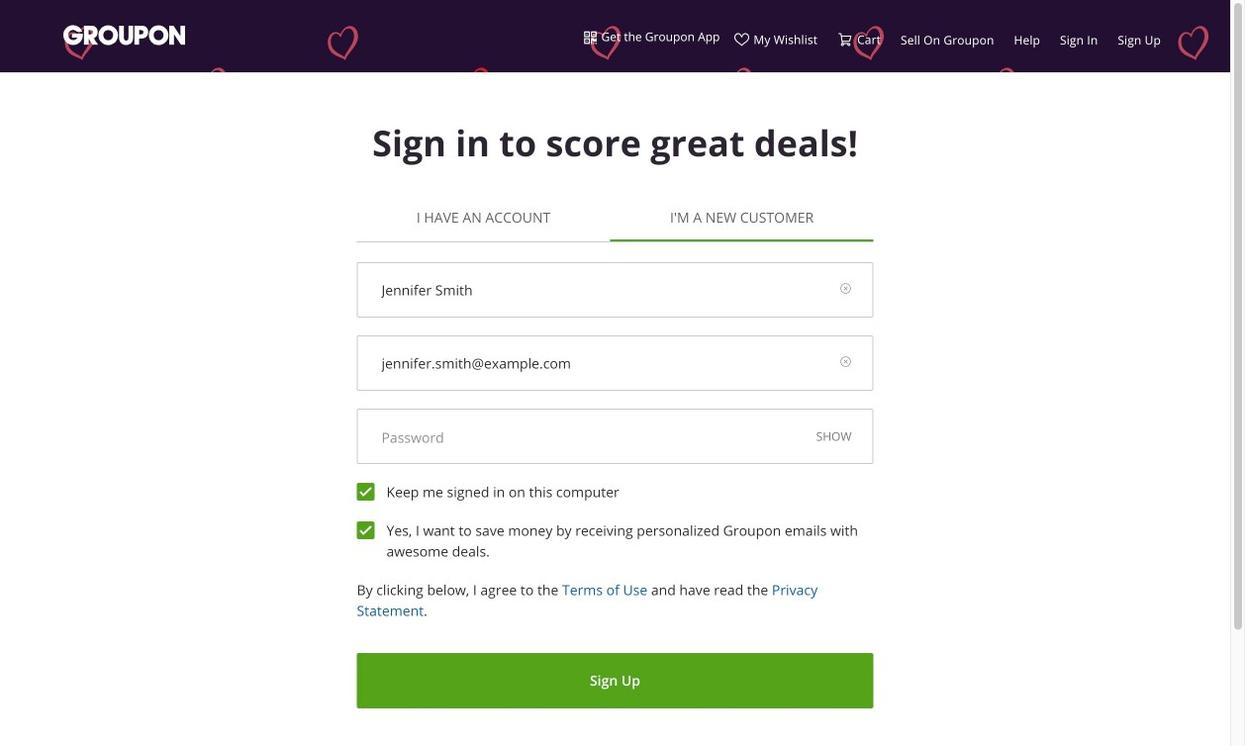 Task type: vqa. For each thing, say whether or not it's contained in the screenshot.
Heading
no



Task type: locate. For each thing, give the bounding box(es) containing it.
email email field
[[382, 349, 834, 378]]

Password password field
[[382, 422, 810, 452]]

Full name text field
[[382, 275, 834, 305]]

tab
[[357, 194, 611, 242], [611, 194, 874, 242]]

tab list
[[357, 194, 874, 243]]



Task type: describe. For each thing, give the bounding box(es) containing it.
2 tab from the left
[[611, 194, 874, 242]]

groupon image
[[63, 24, 185, 47]]

1 tab from the left
[[357, 194, 611, 242]]



